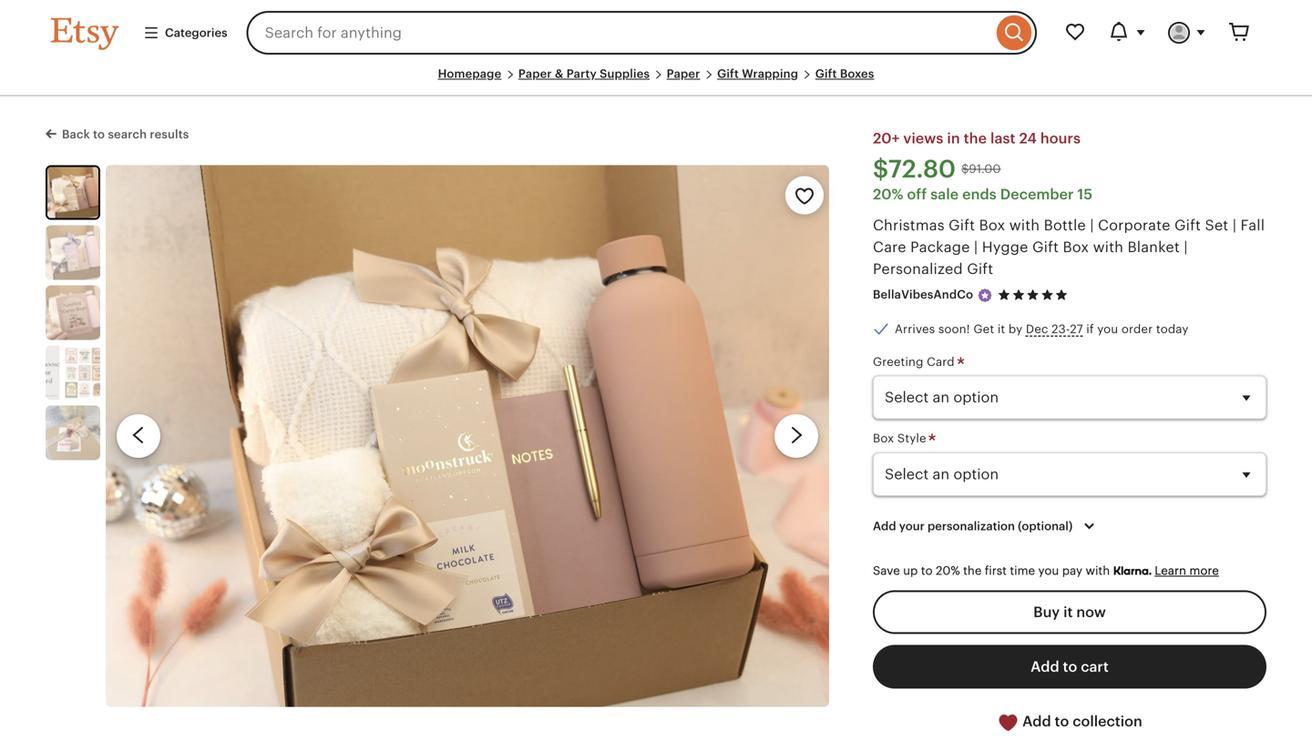 Task type: vqa. For each thing, say whether or not it's contained in the screenshot.
the bottommost Shop
no



Task type: locate. For each thing, give the bounding box(es) containing it.
homepage link
[[438, 67, 502, 81]]

add to cart button
[[873, 646, 1267, 689]]

add
[[873, 520, 896, 533], [1031, 659, 1060, 676], [1023, 714, 1051, 730]]

you left pay
[[1039, 565, 1059, 578]]

gift left boxes
[[815, 67, 837, 81]]

1 vertical spatial 20%
[[936, 565, 960, 578]]

box left style
[[873, 432, 894, 446]]

1 vertical spatial the
[[963, 565, 982, 578]]

you right if
[[1098, 322, 1119, 336]]

corporate
[[1098, 217, 1171, 234]]

None search field
[[247, 11, 1037, 55]]

add inside dropdown button
[[873, 520, 896, 533]]

add inside button
[[1023, 714, 1051, 730]]

christmas gift box with bottle corporate gift set fall image 4 image
[[46, 346, 100, 400]]

homepage
[[438, 67, 502, 81]]

today
[[1156, 322, 1189, 336]]

box style
[[873, 432, 930, 446]]

1 vertical spatial add
[[1031, 659, 1060, 676]]

2 vertical spatial with
[[1086, 565, 1110, 578]]

order
[[1122, 322, 1153, 336]]

1 paper from the left
[[518, 67, 552, 81]]

1 horizontal spatial it
[[1064, 605, 1073, 621]]

to left the collection
[[1055, 714, 1069, 730]]

1 vertical spatial it
[[1064, 605, 1073, 621]]

to left cart
[[1063, 659, 1078, 676]]

it left by at the right top of page
[[998, 322, 1006, 336]]

box
[[979, 217, 1006, 234], [1063, 239, 1089, 255], [873, 432, 894, 446]]

box down bottle
[[1063, 239, 1089, 255]]

0 vertical spatial you
[[1098, 322, 1119, 336]]

first
[[985, 565, 1007, 578]]

$91.00
[[962, 162, 1001, 176]]

it
[[998, 322, 1006, 336], [1064, 605, 1073, 621]]

to
[[93, 128, 105, 141], [921, 565, 933, 578], [1063, 659, 1078, 676], [1055, 714, 1069, 730]]

arrives soon! get it by dec 23-27 if you order today
[[895, 322, 1189, 336]]

greeting card
[[873, 355, 958, 369]]

it right the buy
[[1064, 605, 1073, 621]]

menu bar
[[51, 66, 1261, 97]]

supplies
[[600, 67, 650, 81]]

paper down categories banner
[[667, 67, 700, 81]]

to inside button
[[1063, 659, 1078, 676]]

blanket
[[1128, 239, 1180, 255]]

the right the in
[[964, 131, 987, 147]]

add down add to cart
[[1023, 714, 1051, 730]]

1 horizontal spatial 20%
[[936, 565, 960, 578]]

back to search results link
[[46, 124, 189, 143]]

gift
[[717, 67, 739, 81], [815, 67, 837, 81], [949, 217, 975, 234], [1175, 217, 1201, 234], [1033, 239, 1059, 255], [967, 261, 994, 277]]

views
[[904, 131, 944, 147]]

gift left set
[[1175, 217, 1201, 234]]

20% left the 'off'
[[873, 186, 904, 203]]

1 horizontal spatial you
[[1098, 322, 1119, 336]]

gift boxes
[[815, 67, 874, 81]]

add left cart
[[1031, 659, 1060, 676]]

|
[[1090, 217, 1094, 234], [1233, 217, 1237, 234], [974, 239, 978, 255], [1184, 239, 1188, 255]]

personalization
[[928, 520, 1015, 533]]

search
[[108, 128, 147, 141]]

gift wrapping
[[717, 67, 799, 81]]

greeting
[[873, 355, 924, 369]]

15
[[1078, 186, 1093, 203]]

add to collection
[[1019, 714, 1143, 730]]

to for add to cart
[[1063, 659, 1078, 676]]

you
[[1098, 322, 1119, 336], [1039, 565, 1059, 578]]

with right pay
[[1086, 565, 1110, 578]]

gift wrapping link
[[717, 67, 799, 81]]

2 the from the top
[[963, 565, 982, 578]]

soon! get
[[939, 322, 995, 336]]

your
[[899, 520, 925, 533]]

with up hygge
[[1010, 217, 1040, 234]]

with
[[1010, 217, 1040, 234], [1093, 239, 1124, 255], [1086, 565, 1110, 578]]

back to search results
[[62, 128, 189, 141]]

in
[[947, 131, 960, 147]]

gift up star_seller image
[[967, 261, 994, 277]]

paper left &
[[518, 67, 552, 81]]

0 horizontal spatial you
[[1039, 565, 1059, 578]]

(optional)
[[1018, 520, 1073, 533]]

20% right up
[[936, 565, 960, 578]]

box up hygge
[[979, 217, 1006, 234]]

2 vertical spatial box
[[873, 432, 894, 446]]

add to collection button
[[873, 700, 1267, 741]]

add left the your
[[873, 520, 896, 533]]

1 vertical spatial with
[[1093, 239, 1124, 255]]

1 horizontal spatial box
[[979, 217, 1006, 234]]

to right up
[[921, 565, 933, 578]]

categories button
[[129, 16, 241, 49]]

| left hygge
[[974, 239, 978, 255]]

add to cart
[[1031, 659, 1109, 676]]

christmas gift box with bottle corporate gift set fall rose bottle image
[[106, 165, 829, 708], [47, 167, 98, 218]]

0 horizontal spatial 20%
[[873, 186, 904, 203]]

1 vertical spatial you
[[1039, 565, 1059, 578]]

the
[[964, 131, 987, 147], [963, 565, 982, 578]]

0 horizontal spatial paper
[[518, 67, 552, 81]]

package
[[911, 239, 970, 255]]

the left first
[[963, 565, 982, 578]]

learn
[[1155, 565, 1187, 578]]

add inside button
[[1031, 659, 1060, 676]]

| right set
[[1233, 217, 1237, 234]]

now
[[1077, 605, 1106, 621]]

buy
[[1034, 605, 1060, 621]]

0 vertical spatial the
[[964, 131, 987, 147]]

20+
[[873, 131, 900, 147]]

1 the from the top
[[964, 131, 987, 147]]

2 vertical spatial add
[[1023, 714, 1051, 730]]

last
[[991, 131, 1016, 147]]

time
[[1010, 565, 1035, 578]]

paper
[[518, 67, 552, 81], [667, 67, 700, 81]]

menu bar containing homepage
[[51, 66, 1261, 97]]

20%
[[873, 186, 904, 203], [936, 565, 960, 578]]

0 vertical spatial box
[[979, 217, 1006, 234]]

0 vertical spatial add
[[873, 520, 896, 533]]

0 horizontal spatial it
[[998, 322, 1006, 336]]

it inside button
[[1064, 605, 1073, 621]]

2 horizontal spatial box
[[1063, 239, 1089, 255]]

paper link
[[667, 67, 700, 81]]

with down corporate
[[1093, 239, 1124, 255]]

hours
[[1041, 131, 1081, 147]]

to inside button
[[1055, 714, 1069, 730]]

to right back
[[93, 128, 105, 141]]

gift boxes link
[[815, 67, 874, 81]]

0 vertical spatial 20%
[[873, 186, 904, 203]]

add your personalization (optional) button
[[859, 508, 1114, 546]]

categories banner
[[18, 0, 1294, 66]]

2 paper from the left
[[667, 67, 700, 81]]

paper & party supplies link
[[518, 67, 650, 81]]

0 vertical spatial with
[[1010, 217, 1040, 234]]

to for add to collection
[[1055, 714, 1069, 730]]

hygge
[[982, 239, 1029, 255]]

care
[[873, 239, 907, 255]]

1 horizontal spatial christmas gift box with bottle corporate gift set fall rose bottle image
[[106, 165, 829, 708]]

add your personalization (optional)
[[873, 520, 1073, 533]]

| right blanket
[[1184, 239, 1188, 255]]

1 horizontal spatial paper
[[667, 67, 700, 81]]



Task type: describe. For each thing, give the bounding box(es) containing it.
personalized
[[873, 261, 963, 277]]

christmas gift box with bottle | corporate gift set |  fall care package | hygge gift box with blanket | personalized gift
[[873, 217, 1265, 277]]

cart
[[1081, 659, 1109, 676]]

pay
[[1062, 565, 1083, 578]]

arrives
[[895, 322, 935, 336]]

gift left wrapping
[[717, 67, 739, 81]]

24
[[1019, 131, 1037, 147]]

20% inside the save up to 20% the first time you pay with klarna. learn more
[[936, 565, 960, 578]]

collection
[[1073, 714, 1143, 730]]

if
[[1087, 322, 1094, 336]]

$72.80 $91.00
[[873, 156, 1001, 183]]

christmas
[[873, 217, 945, 234]]

dec
[[1026, 322, 1049, 336]]

bottle
[[1044, 217, 1086, 234]]

| right bottle
[[1090, 217, 1094, 234]]

0 horizontal spatial box
[[873, 432, 894, 446]]

27
[[1070, 322, 1083, 336]]

set
[[1205, 217, 1229, 234]]

add for add your personalization (optional)
[[873, 520, 896, 533]]

0 vertical spatial it
[[998, 322, 1006, 336]]

sale
[[931, 186, 959, 203]]

save
[[873, 565, 900, 578]]

add for add to collection
[[1023, 714, 1051, 730]]

buy it now button
[[873, 591, 1267, 635]]

categories
[[165, 26, 227, 40]]

card
[[927, 355, 955, 369]]

none search field inside categories banner
[[247, 11, 1037, 55]]

paper & party supplies
[[518, 67, 650, 81]]

buy it now
[[1034, 605, 1106, 621]]

&
[[555, 67, 564, 81]]

bellavibesandco
[[873, 288, 974, 302]]

you inside the save up to 20% the first time you pay with klarna. learn more
[[1039, 565, 1059, 578]]

paper for paper link at the top right of page
[[667, 67, 700, 81]]

christmas gift box with bottle corporate gift set fall image 3 image
[[46, 286, 100, 340]]

klarna.
[[1113, 565, 1152, 579]]

gift up package
[[949, 217, 975, 234]]

Search for anything text field
[[247, 11, 993, 55]]

20% off sale ends december 15
[[873, 186, 1093, 203]]

to for back to search results
[[93, 128, 105, 141]]

christmas gift box with bottle corporate gift set fall pink bottle image
[[46, 225, 100, 280]]

0 horizontal spatial christmas gift box with bottle corporate gift set fall rose bottle image
[[47, 167, 98, 218]]

results
[[150, 128, 189, 141]]

fall
[[1241, 217, 1265, 234]]

paper for paper & party supplies
[[518, 67, 552, 81]]

more
[[1190, 565, 1219, 578]]

learn more button
[[1155, 565, 1219, 578]]

to inside the save up to 20% the first time you pay with klarna. learn more
[[921, 565, 933, 578]]

december
[[1000, 186, 1074, 203]]

style
[[898, 432, 927, 446]]

add for add to cart
[[1031, 659, 1060, 676]]

party
[[567, 67, 597, 81]]

$72.80
[[873, 156, 956, 183]]

boxes
[[840, 67, 874, 81]]

star_seller image
[[977, 287, 994, 304]]

20+ views in the last 24 hours
[[873, 131, 1081, 147]]

up
[[903, 565, 918, 578]]

ends
[[963, 186, 997, 203]]

23-
[[1052, 322, 1070, 336]]

gift down bottle
[[1033, 239, 1059, 255]]

by
[[1009, 322, 1023, 336]]

christmas gift box with bottle corporate gift set fall image 5 image
[[46, 406, 100, 461]]

back
[[62, 128, 90, 141]]

the inside the save up to 20% the first time you pay with klarna. learn more
[[963, 565, 982, 578]]

1 vertical spatial box
[[1063, 239, 1089, 255]]

with inside the save up to 20% the first time you pay with klarna. learn more
[[1086, 565, 1110, 578]]

bellavibesandco link
[[873, 288, 974, 302]]

off
[[907, 186, 927, 203]]

wrapping
[[742, 67, 799, 81]]

save up to 20% the first time you pay with klarna. learn more
[[873, 565, 1219, 579]]



